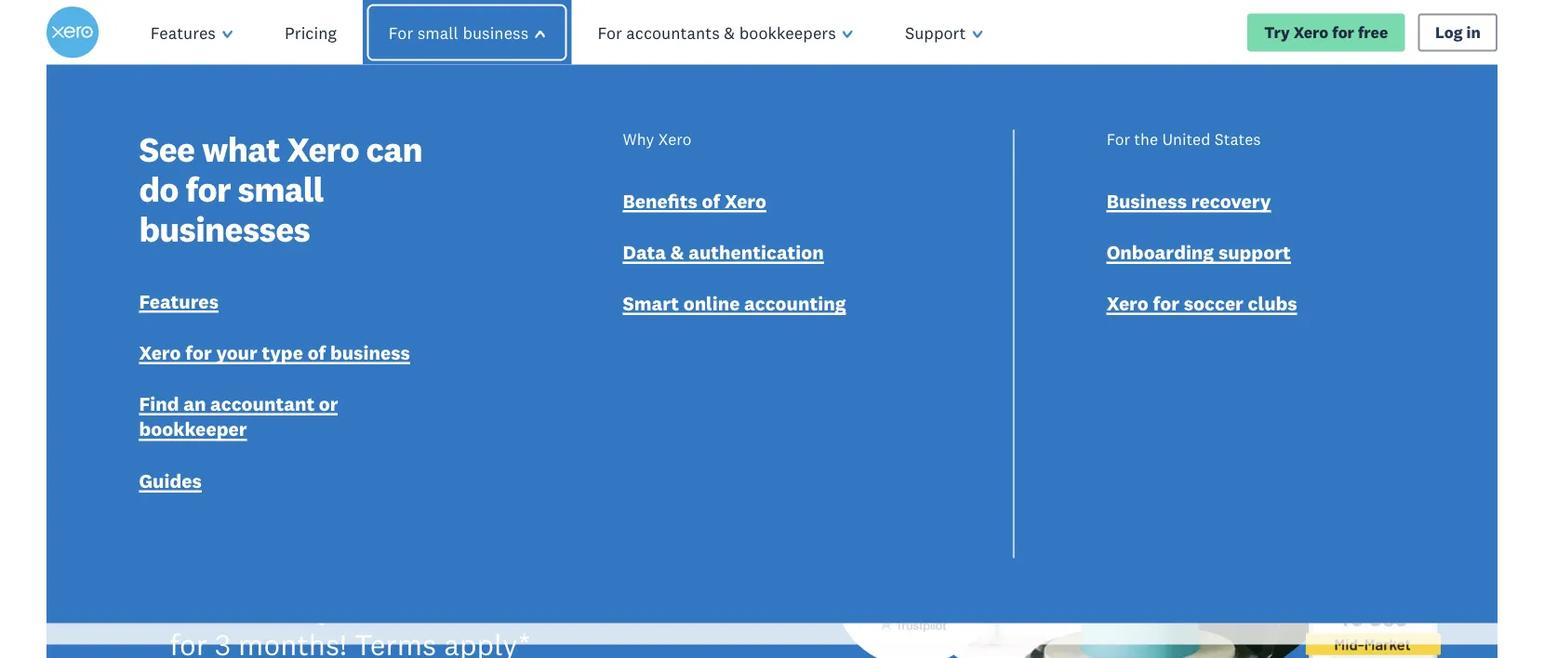 Task type: describe. For each thing, give the bounding box(es) containing it.
features for features link
[[139, 289, 219, 313]]

find an accountant or bookkeeper
[[139, 392, 338, 442]]

love
[[170, 258, 317, 355]]

months!
[[238, 627, 347, 659]]

why
[[623, 129, 655, 149]]

software
[[170, 469, 481, 566]]

data & authentication
[[623, 240, 824, 264]]

& inside dropdown button
[[724, 22, 735, 43]]

features link
[[139, 289, 219, 318]]

black friday flash sale: 75% off for 3 months! terms apply*
[[170, 591, 592, 659]]

xero for your type of business link
[[139, 340, 410, 369]]

find
[[139, 392, 179, 416]]

back to what you love with xero accounting software
[[170, 117, 576, 566]]

data & authentication link
[[623, 240, 824, 269]]

united
[[1163, 129, 1211, 149]]

onboarding
[[1107, 240, 1215, 264]]

log in link
[[1419, 13, 1499, 52]]

your
[[216, 341, 258, 365]]

in
[[1467, 22, 1482, 42]]

xero inside back to what you love with xero accounting software
[[170, 328, 334, 425]]

for for for the united states
[[1107, 129, 1131, 149]]

0 horizontal spatial &
[[671, 240, 685, 264]]

you
[[364, 187, 493, 284]]

clubs
[[1249, 292, 1298, 316]]

guides link
[[139, 469, 202, 498]]

for left the 'soccer'
[[1154, 292, 1180, 316]]

for small business
[[389, 22, 529, 43]]

what inside back to what you love with xero accounting software
[[170, 187, 348, 284]]

business inside dropdown button
[[463, 22, 529, 43]]

the
[[1135, 129, 1159, 149]]

online
[[684, 292, 740, 316]]

features for features 'dropdown button'
[[151, 22, 216, 43]]

support
[[905, 22, 966, 43]]

or
[[319, 392, 338, 416]]

features button
[[125, 0, 259, 65]]

for accountants & bookkeepers
[[598, 22, 836, 43]]

back
[[312, 117, 485, 214]]

accountants
[[627, 22, 720, 43]]

accountant
[[210, 392, 315, 416]]

0 horizontal spatial business
[[330, 341, 410, 365]]

find an accountant or bookkeeper link
[[139, 392, 438, 446]]

small inside dropdown button
[[418, 22, 459, 43]]

smart online accounting link
[[623, 291, 846, 320]]

can
[[366, 128, 422, 171]]

3
[[215, 627, 231, 659]]

see what xero can do for small businesses
[[139, 128, 422, 251]]

off
[[557, 591, 592, 628]]

for for for accountants & bookkeepers
[[598, 22, 622, 43]]

try xero for free link
[[1248, 13, 1406, 52]]

for the united states
[[1107, 129, 1262, 149]]

bookkeeper
[[139, 418, 247, 442]]

for small business button
[[356, 0, 578, 65]]

type
[[262, 341, 303, 365]]

a xero user decorating a cake with blue icing. social proof badges surrounding the circular image. image
[[788, 65, 1499, 659]]

for for for small business
[[389, 22, 413, 43]]

benefits of xero
[[623, 189, 767, 213]]



Task type: locate. For each thing, give the bounding box(es) containing it.
for
[[389, 22, 413, 43], [598, 22, 622, 43], [1107, 129, 1131, 149]]

0 vertical spatial business
[[463, 22, 529, 43]]

for left your
[[185, 341, 212, 365]]

small inside see what xero can do for small businesses
[[238, 168, 324, 211]]

soccer
[[1184, 292, 1244, 316]]

sale:
[[420, 591, 485, 628]]

1 horizontal spatial &
[[724, 22, 735, 43]]

xero for soccer clubs
[[1107, 292, 1298, 316]]

1 horizontal spatial for
[[598, 22, 622, 43]]

support button
[[879, 0, 1009, 65]]

business recovery link
[[1107, 188, 1272, 217]]

0 vertical spatial what
[[202, 128, 280, 171]]

0 horizontal spatial small
[[238, 168, 324, 211]]

xero homepage image
[[46, 7, 98, 59]]

xero inside see what xero can do for small businesses
[[287, 128, 359, 171]]

try
[[1265, 22, 1291, 42]]

to
[[501, 117, 576, 214]]

recovery
[[1192, 189, 1272, 213]]

smart online accounting
[[623, 292, 846, 316]]

friday
[[250, 591, 333, 628]]

with
[[334, 258, 490, 355]]

xero
[[1294, 22, 1329, 42], [287, 128, 359, 171], [659, 129, 692, 149], [725, 189, 767, 213], [1107, 292, 1149, 316], [170, 328, 334, 425], [139, 341, 181, 365]]

features inside 'dropdown button'
[[151, 22, 216, 43]]

0 horizontal spatial for
[[389, 22, 413, 43]]

1 vertical spatial features
[[139, 289, 219, 313]]

guides
[[139, 469, 202, 493]]

features
[[151, 22, 216, 43], [139, 289, 219, 313]]

business recovery
[[1107, 189, 1272, 213]]

of
[[702, 189, 721, 213], [308, 341, 326, 365]]

support
[[1219, 240, 1292, 264]]

do
[[139, 168, 179, 211]]

0 vertical spatial features
[[151, 22, 216, 43]]

log
[[1436, 22, 1464, 42]]

log in
[[1436, 22, 1482, 42]]

apply*
[[444, 627, 531, 659]]

for left the
[[1107, 129, 1131, 149]]

see
[[139, 128, 195, 171]]

1 vertical spatial small
[[238, 168, 324, 211]]

& right the data
[[671, 240, 685, 264]]

accounting inside back to what you love with xero accounting software
[[170, 398, 566, 495]]

benefits
[[623, 189, 698, 213]]

for right do
[[186, 168, 231, 211]]

0 vertical spatial small
[[418, 22, 459, 43]]

accounting inside smart online accounting 'link'
[[745, 292, 846, 316]]

&
[[724, 22, 735, 43], [671, 240, 685, 264]]

0 vertical spatial of
[[702, 189, 721, 213]]

benefits of xero link
[[623, 188, 767, 217]]

0 vertical spatial &
[[724, 22, 735, 43]]

business
[[463, 22, 529, 43], [330, 341, 410, 365]]

for
[[1333, 22, 1355, 42], [186, 168, 231, 211], [1154, 292, 1180, 316], [185, 341, 212, 365], [170, 627, 207, 659]]

for left accountants
[[598, 22, 622, 43]]

1 horizontal spatial of
[[702, 189, 721, 213]]

for right pricing link
[[389, 22, 413, 43]]

& right accountants
[[724, 22, 735, 43]]

what
[[202, 128, 280, 171], [170, 187, 348, 284]]

0 horizontal spatial accounting
[[170, 398, 566, 495]]

for left 3
[[170, 627, 207, 659]]

try xero for free
[[1265, 22, 1389, 42]]

0 vertical spatial accounting
[[745, 292, 846, 316]]

flash
[[341, 591, 412, 628]]

black
[[170, 591, 243, 628]]

onboarding support
[[1107, 240, 1292, 264]]

free
[[1359, 22, 1389, 42]]

terms
[[355, 627, 437, 659]]

75%
[[493, 591, 550, 628]]

onboarding support link
[[1107, 240, 1292, 269]]

0 horizontal spatial of
[[308, 341, 326, 365]]

an
[[183, 392, 206, 416]]

bookkeepers
[[740, 22, 836, 43]]

1 horizontal spatial accounting
[[745, 292, 846, 316]]

1 vertical spatial accounting
[[170, 398, 566, 495]]

for left free
[[1333, 22, 1355, 42]]

for inside the black friday flash sale: 75% off for 3 months! terms apply*
[[170, 627, 207, 659]]

authentication
[[689, 240, 824, 264]]

states
[[1215, 129, 1262, 149]]

1 horizontal spatial small
[[418, 22, 459, 43]]

1 vertical spatial business
[[330, 341, 410, 365]]

1 vertical spatial &
[[671, 240, 685, 264]]

accounting
[[745, 292, 846, 316], [170, 398, 566, 495]]

2 horizontal spatial for
[[1107, 129, 1131, 149]]

xero for your type of business
[[139, 341, 410, 365]]

pricing link
[[259, 0, 363, 65]]

pricing
[[285, 22, 337, 43]]

business
[[1107, 189, 1188, 213]]

what inside see what xero can do for small businesses
[[202, 128, 280, 171]]

smart
[[623, 292, 679, 316]]

xero for soccer clubs link
[[1107, 291, 1298, 320]]

for inside see what xero can do for small businesses
[[186, 168, 231, 211]]

of right type at the bottom left
[[308, 341, 326, 365]]

data
[[623, 240, 666, 264]]

1 horizontal spatial business
[[463, 22, 529, 43]]

why xero
[[623, 129, 692, 149]]

businesses
[[139, 208, 310, 251]]

1 vertical spatial of
[[308, 341, 326, 365]]

of right benefits
[[702, 189, 721, 213]]

small
[[418, 22, 459, 43], [238, 168, 324, 211]]

1 vertical spatial what
[[170, 187, 348, 284]]

for accountants & bookkeepers button
[[572, 0, 879, 65]]



Task type: vqa. For each thing, say whether or not it's contained in the screenshot.
the bottommost SMALL
yes



